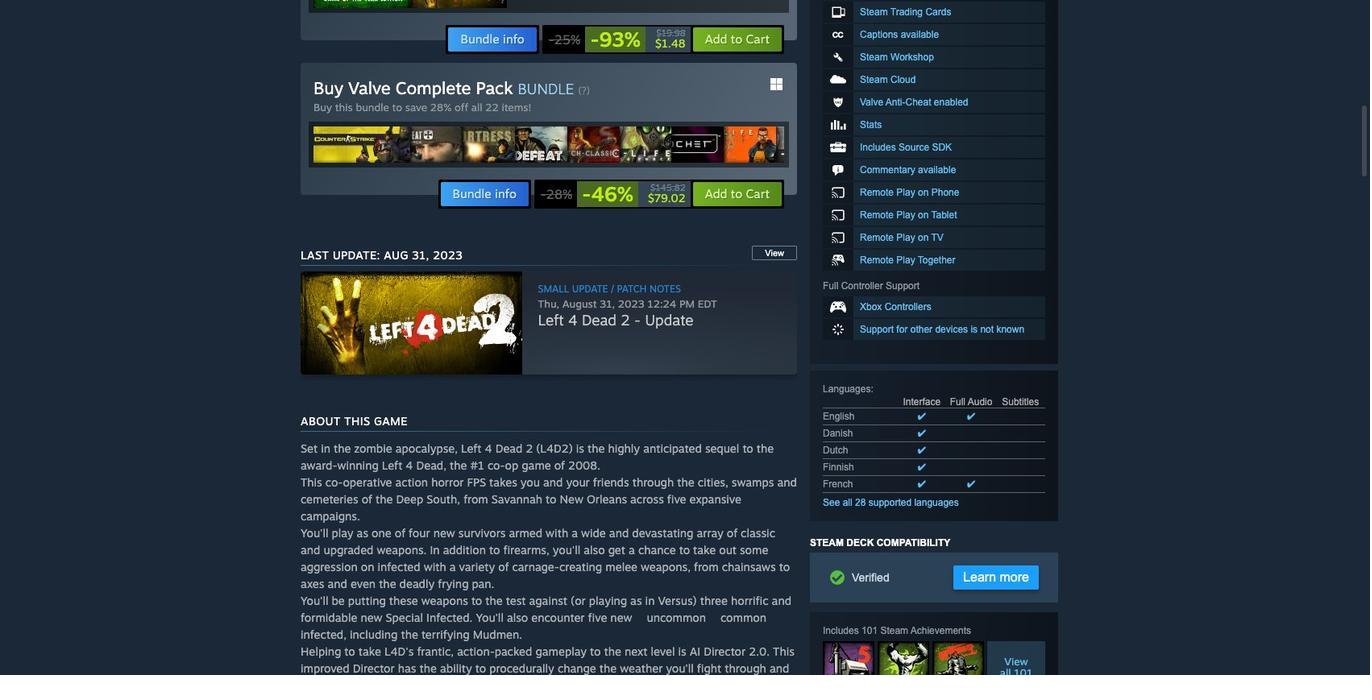 Task type: describe. For each thing, give the bounding box(es) containing it.
0 horizontal spatial take
[[359, 645, 381, 659]]

0 vertical spatial from
[[464, 493, 488, 507]]

0 horizontal spatial through
[[633, 476, 674, 490]]

game
[[374, 415, 408, 428]]

bundle
[[518, 80, 574, 98]]

1 horizontal spatial 28%
[[546, 186, 573, 202]]

to right "$19.98"
[[731, 31, 743, 47]]

✔ for dutch
[[918, 445, 926, 456]]

anticipated
[[643, 442, 702, 456]]

supported
[[869, 497, 912, 509]]

aggression
[[301, 561, 358, 574]]

last
[[301, 248, 329, 262]]

steam for steam workshop
[[860, 52, 888, 63]]

encounter
[[532, 611, 585, 625]]

0 vertical spatial with
[[546, 527, 568, 540]]

and up get
[[609, 527, 629, 540]]

uncommon
[[636, 611, 718, 625]]

formidable
[[301, 611, 357, 625]]

0 vertical spatial 2023
[[433, 248, 463, 262]]

zombie
[[354, 442, 392, 456]]

phone
[[932, 187, 960, 198]]

1 horizontal spatial all
[[843, 497, 853, 509]]

steam for steam trading cards
[[860, 6, 888, 18]]

trading
[[891, 6, 923, 18]]

commentary
[[860, 164, 916, 176]]

devastating
[[632, 527, 694, 540]]

to left new
[[546, 493, 557, 507]]

0 horizontal spatial update
[[572, 283, 608, 295]]

0 horizontal spatial as
[[357, 527, 368, 540]]

play for tablet
[[897, 210, 916, 221]]

the left #1
[[450, 459, 467, 473]]

pan.
[[472, 577, 495, 591]]

1 vertical spatial you'll
[[301, 594, 328, 608]]

and right swamps
[[777, 476, 797, 490]]

remote play on phone link
[[823, 182, 1046, 203]]

1 vertical spatial is
[[576, 442, 584, 456]]

steam for steam cloud
[[860, 74, 888, 85]]

commentary available
[[860, 164, 956, 176]]

full for full audio
[[950, 397, 966, 408]]

to right $145.82 on the top
[[731, 186, 743, 202]]

0 horizontal spatial co-
[[326, 476, 343, 490]]

notes
[[650, 283, 681, 295]]

complete
[[396, 77, 471, 98]]

melee
[[606, 561, 638, 574]]

add for -46%
[[705, 186, 728, 202]]

some
[[740, 544, 769, 557]]

2 vertical spatial 4
[[406, 459, 413, 473]]

valve anti-cheat enabled link
[[823, 92, 1046, 113]]

see
[[823, 497, 840, 509]]

0 vertical spatial you'll
[[301, 527, 328, 540]]

aug
[[384, 248, 409, 262]]

1 horizontal spatial view
[[1005, 655, 1029, 668]]

2 vertical spatial a
[[450, 561, 456, 574]]

to left save
[[392, 101, 402, 114]]

remote play on tablet
[[860, 210, 957, 221]]

carnage-
[[512, 561, 559, 574]]

patch
[[617, 283, 647, 295]]

bundle for -93%
[[461, 31, 500, 47]]

2 vertical spatial left
[[382, 459, 403, 473]]

the left next
[[604, 645, 622, 659]]

0 horizontal spatial new
[[361, 611, 383, 625]]

25%
[[554, 31, 581, 48]]

see all 28 supported languages link
[[823, 497, 959, 509]]

2.0.
[[749, 645, 770, 659]]

1 vertical spatial 4
[[485, 442, 492, 456]]

fight
[[697, 662, 722, 676]]

change
[[558, 662, 596, 676]]

controllers
[[885, 302, 932, 313]]

2 horizontal spatial new
[[611, 611, 632, 625]]

items!
[[502, 101, 532, 114]]

buy valve complete pack bundle (?)
[[314, 77, 590, 98]]

$79.02
[[648, 191, 686, 205]]

stats link
[[823, 114, 1046, 135]]

0 horizontal spatial valve
[[348, 77, 391, 98]]

0 vertical spatial left
[[538, 311, 564, 329]]

together
[[918, 255, 956, 266]]

cart for -46%
[[746, 186, 770, 202]]

1 horizontal spatial in
[[645, 594, 655, 608]]

the down operative
[[376, 493, 393, 507]]

chance
[[638, 544, 676, 557]]

support for other devices is not known
[[860, 324, 1025, 335]]

bundle for -46%
[[453, 186, 492, 202]]

cards
[[926, 6, 952, 18]]

deep
[[396, 493, 423, 507]]

packed
[[495, 645, 532, 659]]

the up '2008.'
[[588, 442, 605, 456]]

$19.98 $1.48
[[655, 27, 686, 50]]

-28%
[[541, 186, 573, 202]]

including
[[350, 628, 398, 642]]

1 vertical spatial support
[[860, 324, 894, 335]]

1 vertical spatial you'll
[[666, 662, 694, 676]]

includes for includes source sdk
[[860, 142, 896, 153]]

across
[[631, 493, 664, 507]]

-46%
[[582, 181, 634, 206]]

1 horizontal spatial dead
[[582, 311, 617, 329]]

info for -46%
[[495, 186, 517, 202]]

0 horizontal spatial you'll
[[553, 544, 581, 557]]

$1.48
[[655, 36, 686, 50]]

to down action-
[[475, 662, 486, 676]]

1 vertical spatial a
[[629, 544, 635, 557]]

of up "out"
[[727, 527, 738, 540]]

2 horizontal spatial this
[[773, 645, 795, 659]]

2 vertical spatial is
[[678, 645, 687, 659]]

0 vertical spatial 4
[[568, 311, 578, 329]]

0 horizontal spatial with
[[424, 561, 446, 574]]

bundle info for -46%
[[453, 186, 517, 202]]

procedurally
[[490, 662, 555, 676]]

cheat
[[906, 97, 932, 108]]

these
[[389, 594, 418, 608]]

cloud
[[891, 74, 916, 85]]

1 horizontal spatial new
[[433, 527, 455, 540]]

special
[[386, 611, 423, 625]]

0 vertical spatial 31,
[[412, 248, 429, 262]]

the right change
[[600, 662, 617, 676]]

to right sequel at the bottom of the page
[[743, 442, 754, 456]]

0 horizontal spatial director
[[353, 662, 395, 676]]

1 vertical spatial from
[[694, 561, 719, 574]]

1 vertical spatial five
[[588, 611, 607, 625]]

remote for remote play on phone
[[860, 187, 894, 198]]

2 vertical spatial you'll
[[476, 611, 504, 625]]

terrifying
[[422, 628, 470, 642]]

cities,
[[698, 476, 729, 490]]

buy for valve
[[314, 77, 343, 98]]

campaigns.
[[301, 510, 360, 523]]

1 horizontal spatial this
[[344, 415, 370, 428]]

to down survivors
[[489, 544, 500, 557]]

remote play on tv link
[[823, 227, 1046, 248]]

0 horizontal spatial also
[[507, 611, 528, 625]]

2 horizontal spatial is
[[971, 324, 978, 335]]

thu,
[[538, 297, 559, 310]]

versus)
[[658, 594, 697, 608]]

1 horizontal spatial co-
[[488, 459, 505, 473]]

1 horizontal spatial a
[[572, 527, 578, 540]]

you
[[521, 476, 540, 490]]

frying
[[438, 577, 469, 591]]

see all 28 supported languages
[[823, 497, 959, 509]]

and up aggression
[[301, 544, 320, 557]]

takes
[[489, 476, 517, 490]]

✔ for danish
[[918, 428, 926, 439]]

1 vertical spatial 31,
[[600, 297, 615, 310]]

french
[[823, 479, 853, 490]]

0 vertical spatial view
[[765, 248, 784, 258]]

apocalypse,
[[396, 442, 458, 456]]

action-
[[457, 645, 495, 659]]

save
[[405, 101, 427, 114]]

0 vertical spatial 2
[[621, 311, 630, 329]]

captions
[[860, 29, 898, 40]]

remote play on tv
[[860, 232, 944, 243]]

0 vertical spatial director
[[704, 645, 746, 659]]

level
[[651, 645, 675, 659]]

and right you
[[543, 476, 563, 490]]

against
[[529, 594, 568, 608]]

to down pan.
[[472, 594, 482, 608]]

add to cart link for -93%
[[692, 27, 783, 52]]

play for tv
[[897, 232, 916, 243]]

learn more link
[[954, 566, 1039, 590]]

addition
[[443, 544, 486, 557]]

and right horrific
[[772, 594, 792, 608]]

four
[[409, 527, 430, 540]]

learn
[[964, 571, 997, 584]]

three
[[700, 594, 728, 608]]

array
[[697, 527, 724, 540]]

xbox
[[860, 302, 882, 313]]

mudmen.
[[473, 628, 523, 642]]

the down special
[[401, 628, 418, 642]]

workshop
[[891, 52, 934, 63]]

friends
[[593, 476, 629, 490]]

available for commentary available
[[918, 164, 956, 176]]

playing
[[589, 594, 627, 608]]

the down infected
[[379, 577, 396, 591]]

firearms,
[[503, 544, 550, 557]]

helping
[[301, 645, 341, 659]]

get
[[608, 544, 626, 557]]

to right helping
[[345, 645, 355, 659]]

the left the cities,
[[677, 476, 695, 490]]

more
[[1000, 571, 1030, 584]]



Task type: vqa. For each thing, say whether or not it's contained in the screenshot.
'Categories' link
no



Task type: locate. For each thing, give the bounding box(es) containing it.
1 buy from the top
[[314, 77, 343, 98]]

on inside remote play on tv link
[[918, 232, 929, 243]]

includes up 'port of scavenge' image
[[823, 626, 859, 637]]

1 vertical spatial bundle
[[453, 186, 492, 202]]

1 horizontal spatial take
[[693, 544, 716, 557]]

remote inside remote play on tv link
[[860, 232, 894, 243]]

buy left this
[[314, 101, 332, 114]]

weapons.
[[377, 544, 427, 557]]

septic tank image
[[878, 642, 930, 676]]

frantic,
[[417, 645, 454, 659]]

- for 93%
[[590, 27, 599, 52]]

xbox controllers link
[[823, 297, 1046, 318]]

info left -25%
[[503, 31, 525, 47]]

captions available
[[860, 29, 939, 40]]

you'll down ai
[[666, 662, 694, 676]]

add to cart link for -46%
[[692, 181, 783, 207]]

steam left deck
[[810, 538, 844, 549]]

0 vertical spatial cart
[[746, 31, 770, 47]]

2 horizontal spatial a
[[629, 544, 635, 557]]

bundle info link for -93%
[[448, 27, 538, 52]]

also down wide
[[584, 544, 605, 557]]

0 horizontal spatial full
[[823, 281, 839, 292]]

1 horizontal spatial 31,
[[600, 297, 615, 310]]

remote for remote play on tablet
[[860, 210, 894, 221]]

3 play from the top
[[897, 232, 916, 243]]

in
[[321, 442, 331, 456], [645, 594, 655, 608]]

out
[[719, 544, 737, 557]]

available up workshop
[[901, 29, 939, 40]]

through up across in the left of the page
[[633, 476, 674, 490]]

1 horizontal spatial five
[[667, 493, 687, 507]]

1 horizontal spatial left
[[461, 442, 482, 456]]

31,
[[412, 248, 429, 262], [600, 297, 615, 310]]

add to cart for 93%
[[705, 31, 770, 47]]

0 vertical spatial dead
[[582, 311, 617, 329]]

steam right 101
[[881, 626, 909, 637]]

0 horizontal spatial 28%
[[430, 101, 452, 114]]

0 vertical spatial bundle info link
[[448, 27, 538, 52]]

add to cart link right "$19.98"
[[692, 27, 783, 52]]

director down l4d's
[[353, 662, 395, 676]]

1 horizontal spatial you'll
[[666, 662, 694, 676]]

includes down the stats
[[860, 142, 896, 153]]

operative
[[343, 476, 392, 490]]

even
[[351, 577, 376, 591]]

1 vertical spatial 2023
[[618, 297, 645, 310]]

co- up cemeteries
[[326, 476, 343, 490]]

buy up this
[[314, 77, 343, 98]]

on inside the set in the zombie apocalypse, left 4 dead 2 (l4d2) is the highly anticipated sequel to the award-winning left 4 dead, the #1 co-op game of 2008. this co-operative action horror fps takes you and your friends through the cities, swamps and cemeteries of the deep south, from savannah to new orleans across five expansive campaigns. you'll play as one of four new survivors armed with a wide and devastating array of classic and upgraded weapons. in addition to firearms, you'll also get a chance to take out some aggression on infected with a variety of carnage-creating melee weapons, from chainsaws to axes and even the deadly frying pan. you'll be putting these weapons to the test against (or playing as in versus) three horrific and formidable new special infected. you'll also encounter five new uncommon common infected, including the terrifying mudmen. helping to take l4d's frantic, action-packed gameplay to the next level is ai director 2.0. this improved director has the ability to procedurally change the weather you'll fight through an
[[361, 561, 374, 574]]

is left ai
[[678, 645, 687, 659]]

the down pan.
[[486, 594, 503, 608]]

support up controllers
[[886, 281, 920, 292]]

new up in on the bottom
[[433, 527, 455, 540]]

2 remote from the top
[[860, 210, 894, 221]]

1 vertical spatial info
[[495, 186, 517, 202]]

1 horizontal spatial also
[[584, 544, 605, 557]]

$145.82 $79.02
[[648, 182, 686, 205]]

- left -46%
[[541, 186, 546, 202]]

full for full controller support
[[823, 281, 839, 292]]

93%
[[599, 27, 641, 52]]

new
[[433, 527, 455, 540], [361, 611, 383, 625], [611, 611, 632, 625]]

- right -28%
[[582, 181, 591, 206]]

1 play from the top
[[897, 187, 916, 198]]

0 vertical spatial five
[[667, 493, 687, 507]]

4 down august
[[568, 311, 578, 329]]

1 vertical spatial available
[[918, 164, 956, 176]]

gameplay
[[536, 645, 587, 659]]

languages
[[915, 497, 959, 509]]

is left not
[[971, 324, 978, 335]]

play down commentary available
[[897, 187, 916, 198]]

add to cart right "$19.98"
[[705, 31, 770, 47]]

1 horizontal spatial includes
[[860, 142, 896, 153]]

1 horizontal spatial through
[[725, 662, 767, 676]]

1 horizontal spatial director
[[704, 645, 746, 659]]

0 horizontal spatial 2023
[[433, 248, 463, 262]]

valve up bundle
[[348, 77, 391, 98]]

remote down commentary
[[860, 187, 894, 198]]

0 vertical spatial info
[[503, 31, 525, 47]]

five right across in the left of the page
[[667, 493, 687, 507]]

1 vertical spatial view
[[1005, 655, 1029, 668]]

ability
[[440, 662, 472, 676]]

as right playing
[[631, 594, 642, 608]]

dead inside the set in the zombie apocalypse, left 4 dead 2 (l4d2) is the highly anticipated sequel to the award-winning left 4 dead, the #1 co-op game of 2008. this co-operative action horror fps takes you and your friends through the cities, swamps and cemeteries of the deep south, from savannah to new orleans across five expansive campaigns. you'll play as one of four new survivors armed with a wide and devastating array of classic and upgraded weapons. in addition to firearms, you'll also get a chance to take out some aggression on infected with a variety of carnage-creating melee weapons, from chainsaws to axes and even the deadly frying pan. you'll be putting these weapons to the test against (or playing as in versus) three horrific and formidable new special infected. you'll also encounter five new uncommon common infected, including the terrifying mudmen. helping to take l4d's frantic, action-packed gameplay to the next level is ai director 2.0. this improved director has the ability to procedurally change the weather you'll fight through an
[[496, 442, 523, 456]]

is
[[971, 324, 978, 335], [576, 442, 584, 456], [678, 645, 687, 659]]

2 add from the top
[[705, 186, 728, 202]]

has
[[398, 662, 416, 676]]

2 play from the top
[[897, 210, 916, 221]]

✔ for english
[[918, 411, 926, 422]]

0 vertical spatial in
[[321, 442, 331, 456]]

you'll down the axes at the bottom left
[[301, 594, 328, 608]]

full controller support
[[823, 281, 920, 292]]

0 vertical spatial co-
[[488, 459, 505, 473]]

2 vertical spatial this
[[773, 645, 795, 659]]

in left versus)
[[645, 594, 655, 608]]

dead up the op
[[496, 442, 523, 456]]

to up weapons,
[[679, 544, 690, 557]]

31, right the aug
[[412, 248, 429, 262]]

4 remote from the top
[[860, 255, 894, 266]]

1 horizontal spatial from
[[694, 561, 719, 574]]

sequel
[[705, 442, 740, 456]]

0 vertical spatial update
[[572, 283, 608, 295]]

31, down "small update / patch notes"
[[600, 297, 615, 310]]

steam left cloud
[[860, 74, 888, 85]]

steam for steam deck compatibility
[[810, 538, 844, 549]]

0 vertical spatial add to cart link
[[692, 27, 783, 52]]

also down test
[[507, 611, 528, 625]]

this down the award-
[[301, 476, 322, 490]]

bundle info link for -46%
[[440, 181, 530, 207]]

0 vertical spatial as
[[357, 527, 368, 540]]

support down xbox
[[860, 324, 894, 335]]

of up weapons.
[[395, 527, 406, 540]]

cart for -93%
[[746, 31, 770, 47]]

1 vertical spatial full
[[950, 397, 966, 408]]

1 horizontal spatial is
[[678, 645, 687, 659]]

axes
[[301, 577, 324, 591]]

0 vertical spatial all
[[471, 101, 483, 114]]

cart
[[746, 31, 770, 47], [746, 186, 770, 202]]

steam down captions
[[860, 52, 888, 63]]

left down thu, at the left
[[538, 311, 564, 329]]

info for -93%
[[503, 31, 525, 47]]

view
[[765, 248, 784, 258], [1005, 655, 1029, 668]]

new up including
[[361, 611, 383, 625]]

source
[[899, 142, 930, 153]]

1 add to cart link from the top
[[692, 27, 783, 52]]

22
[[486, 101, 499, 114]]

orleans
[[587, 493, 627, 507]]

to
[[731, 31, 743, 47], [392, 101, 402, 114], [731, 186, 743, 202], [743, 442, 754, 456], [546, 493, 557, 507], [489, 544, 500, 557], [679, 544, 690, 557], [779, 561, 790, 574], [472, 594, 482, 608], [345, 645, 355, 659], [590, 645, 601, 659], [475, 662, 486, 676]]

1 cart from the top
[[746, 31, 770, 47]]

on for tv
[[918, 232, 929, 243]]

✔ for french
[[918, 479, 926, 490]]

learn more
[[964, 571, 1030, 584]]

1 vertical spatial bundle info
[[453, 186, 517, 202]]

on inside remote play on tablet link
[[918, 210, 929, 221]]

the up winning
[[334, 442, 351, 456]]

you'll
[[301, 527, 328, 540], [301, 594, 328, 608], [476, 611, 504, 625]]

the down "frantic,"
[[420, 662, 437, 676]]

xbox controllers
[[860, 302, 932, 313]]

2 inside the set in the zombie apocalypse, left 4 dead 2 (l4d2) is the highly anticipated sequel to the award-winning left 4 dead, the #1 co-op game of 2008. this co-operative action horror fps takes you and your friends through the cities, swamps and cemeteries of the deep south, from savannah to new orleans across five expansive campaigns. you'll play as one of four new survivors armed with a wide and devastating array of classic and upgraded weapons. in addition to firearms, you'll also get a chance to take out some aggression on infected with a variety of carnage-creating melee weapons, from chainsaws to axes and even the deadly frying pan. you'll be putting these weapons to the test against (or playing as in versus) three horrific and formidable new special infected. you'll also encounter five new uncommon common infected, including the terrifying mudmen. helping to take l4d's frantic, action-packed gameplay to the next level is ai director 2.0. this improved director has the ability to procedurally change the weather you'll fight through an
[[526, 442, 533, 456]]

armed
[[509, 527, 543, 540]]

1 add from the top
[[705, 31, 728, 47]]

remote inside remote play on tablet link
[[860, 210, 894, 221]]

2 buy from the top
[[314, 101, 332, 114]]

0 vertical spatial you'll
[[553, 544, 581, 557]]

of down (l4d2)
[[554, 459, 565, 473]]

28% left 'off'
[[430, 101, 452, 114]]

remote inside remote play together link
[[860, 255, 894, 266]]

1 vertical spatial bundle info link
[[440, 181, 530, 207]]

steam
[[860, 6, 888, 18], [860, 52, 888, 63], [860, 74, 888, 85], [810, 538, 844, 549], [881, 626, 909, 637]]

on inside remote play on phone link
[[918, 187, 929, 198]]

2 add to cart link from the top
[[692, 181, 783, 207]]

to right chainsaws
[[779, 561, 790, 574]]

1 vertical spatial add to cart link
[[692, 181, 783, 207]]

steam up captions
[[860, 6, 888, 18]]

0 horizontal spatial a
[[450, 561, 456, 574]]

remote up remote play on tv
[[860, 210, 894, 221]]

- for 46%
[[582, 181, 591, 206]]

1 vertical spatial 28%
[[546, 186, 573, 202]]

1 vertical spatial dead
[[496, 442, 523, 456]]

0 vertical spatial add to cart
[[705, 31, 770, 47]]

known
[[997, 324, 1025, 335]]

1 vertical spatial this
[[301, 476, 322, 490]]

tv
[[932, 232, 944, 243]]

add right $145.82 on the top
[[705, 186, 728, 202]]

infected.
[[427, 611, 473, 625]]

with
[[546, 527, 568, 540], [424, 561, 446, 574]]

2 add to cart from the top
[[705, 186, 770, 202]]

0 horizontal spatial left
[[382, 459, 403, 473]]

left down zombie
[[382, 459, 403, 473]]

0 vertical spatial a
[[572, 527, 578, 540]]

deck
[[847, 538, 874, 549]]

creating
[[559, 561, 602, 574]]

1 vertical spatial in
[[645, 594, 655, 608]]

verified
[[852, 572, 890, 584]]

remote play on tablet link
[[823, 205, 1046, 226]]

of right variety
[[498, 561, 509, 574]]

1 add to cart from the top
[[705, 31, 770, 47]]

0 vertical spatial 28%
[[430, 101, 452, 114]]

1 vertical spatial as
[[631, 594, 642, 608]]

0 vertical spatial take
[[693, 544, 716, 557]]

remote inside remote play on phone link
[[860, 187, 894, 198]]

remote play on phone
[[860, 187, 960, 198]]

0 horizontal spatial from
[[464, 493, 488, 507]]

0 horizontal spatial includes
[[823, 626, 859, 637]]

0 vertical spatial available
[[901, 29, 939, 40]]

2023 down patch
[[618, 297, 645, 310]]

0 vertical spatial bundle info
[[461, 31, 525, 47]]

ai
[[690, 645, 701, 659]]

other
[[911, 324, 933, 335]]

0 horizontal spatial 2
[[526, 442, 533, 456]]

1 vertical spatial with
[[424, 561, 446, 574]]

south,
[[427, 493, 460, 507]]

2008.
[[568, 459, 601, 473]]

4 up fps
[[485, 442, 492, 456]]

add to cart for 46%
[[705, 186, 770, 202]]

0 horizontal spatial all
[[471, 101, 483, 114]]

a left wide
[[572, 527, 578, 540]]

0 horizontal spatial in
[[321, 442, 331, 456]]

from down fps
[[464, 493, 488, 507]]

4 up action
[[406, 459, 413, 473]]

the up swamps
[[757, 442, 774, 456]]

28
[[855, 497, 866, 509]]

head honcho image
[[933, 642, 984, 676]]

2
[[621, 311, 630, 329], [526, 442, 533, 456]]

1 vertical spatial through
[[725, 662, 767, 676]]

✔ for finnish
[[918, 462, 926, 473]]

0 horizontal spatial this
[[301, 476, 322, 490]]

from down array
[[694, 561, 719, 574]]

new down playing
[[611, 611, 632, 625]]

4 play from the top
[[897, 255, 916, 266]]

update down 12:24
[[645, 311, 694, 329]]

1 vertical spatial take
[[359, 645, 381, 659]]

101
[[862, 626, 878, 637]]

putting
[[348, 594, 386, 608]]

available inside commentary available link
[[918, 164, 956, 176]]

buy
[[314, 77, 343, 98], [314, 101, 332, 114]]

includes for includes 101 steam achievements
[[823, 626, 859, 637]]

horrific
[[731, 594, 769, 608]]

classic
[[741, 527, 776, 540]]

controller
[[841, 281, 883, 292]]

add right "$19.98"
[[705, 31, 728, 47]]

0 vertical spatial through
[[633, 476, 674, 490]]

available down includes source sdk link
[[918, 164, 956, 176]]

2 down patch
[[621, 311, 630, 329]]

1 remote from the top
[[860, 187, 894, 198]]

4
[[568, 311, 578, 329], [485, 442, 492, 456], [406, 459, 413, 473]]

commentary available link
[[823, 160, 1046, 181]]

info left -28%
[[495, 186, 517, 202]]

includes 101 steam achievements
[[823, 626, 972, 637]]

play down remote play on phone
[[897, 210, 916, 221]]

bundle
[[356, 101, 389, 114]]

2 cart from the top
[[746, 186, 770, 202]]

you'll up mudmen.
[[476, 611, 504, 625]]

play up remote play together
[[897, 232, 916, 243]]

in right set
[[321, 442, 331, 456]]

all
[[471, 101, 483, 114], [843, 497, 853, 509]]

play for phone
[[897, 187, 916, 198]]

remote for remote play on tv
[[860, 232, 894, 243]]

take down array
[[693, 544, 716, 557]]

(?)
[[578, 85, 590, 97]]

finnish
[[823, 462, 854, 473]]

on for phone
[[918, 187, 929, 198]]

2 horizontal spatial left
[[538, 311, 564, 329]]

1 vertical spatial co-
[[326, 476, 343, 490]]

- for 25%
[[549, 31, 554, 48]]

1 horizontal spatial valve
[[860, 97, 884, 108]]

- down patch
[[634, 311, 641, 329]]

subtitles
[[1002, 397, 1039, 408]]

about
[[301, 415, 341, 428]]

you'll up the creating
[[553, 544, 581, 557]]

0 horizontal spatial 31,
[[412, 248, 429, 262]]

1 horizontal spatial 2
[[621, 311, 630, 329]]

co-
[[488, 459, 505, 473], [326, 476, 343, 490]]

1 vertical spatial left
[[461, 442, 482, 456]]

award-
[[301, 459, 337, 473]]

bundle info for -93%
[[461, 31, 525, 47]]

1 vertical spatial all
[[843, 497, 853, 509]]

1 vertical spatial includes
[[823, 626, 859, 637]]

-
[[590, 27, 599, 52], [549, 31, 554, 48], [582, 181, 591, 206], [541, 186, 546, 202], [634, 311, 641, 329]]

to up change
[[590, 645, 601, 659]]

of down operative
[[362, 493, 372, 507]]

add to cart link right $145.82 on the top
[[692, 181, 783, 207]]

deadly
[[400, 577, 435, 591]]

0 horizontal spatial is
[[576, 442, 584, 456]]

- right 25%
[[590, 27, 599, 52]]

fps
[[467, 476, 486, 490]]

full left controller
[[823, 281, 839, 292]]

1 horizontal spatial as
[[631, 594, 642, 608]]

full audio
[[950, 397, 993, 408]]

buy for this
[[314, 101, 332, 114]]

update up thu, august 31, 2023
[[572, 283, 608, 295]]

add for -93%
[[705, 31, 728, 47]]

0 vertical spatial support
[[886, 281, 920, 292]]

0 vertical spatial full
[[823, 281, 839, 292]]

next
[[625, 645, 648, 659]]

bundle info up pack
[[461, 31, 525, 47]]

tablet
[[932, 210, 957, 221]]

0 vertical spatial this
[[344, 415, 370, 428]]

0 horizontal spatial five
[[588, 611, 607, 625]]

0 vertical spatial includes
[[860, 142, 896, 153]]

this up zombie
[[344, 415, 370, 428]]

add
[[705, 31, 728, 47], [705, 186, 728, 202]]

available for captions available
[[901, 29, 939, 40]]

director up fight
[[704, 645, 746, 659]]

buy this bundle to save 28% off all 22 items!
[[314, 101, 532, 114]]

valve anti-cheat enabled
[[860, 97, 969, 108]]

on left phone
[[918, 187, 929, 198]]

your
[[566, 476, 590, 490]]

- for 28%
[[541, 186, 546, 202]]

1 vertical spatial update
[[645, 311, 694, 329]]

left up #1
[[461, 442, 482, 456]]

expansive
[[690, 493, 742, 507]]

remote play together link
[[823, 250, 1046, 271]]

and
[[543, 476, 563, 490], [777, 476, 797, 490], [609, 527, 629, 540], [301, 544, 320, 557], [328, 577, 347, 591], [772, 594, 792, 608]]

available inside captions available link
[[901, 29, 939, 40]]

and up be at the bottom left of page
[[328, 577, 347, 591]]

2023
[[433, 248, 463, 262], [618, 297, 645, 310]]

on for tablet
[[918, 210, 929, 221]]

five
[[667, 493, 687, 507], [588, 611, 607, 625]]

1 vertical spatial director
[[353, 662, 395, 676]]

l4d's
[[384, 645, 414, 659]]

includes source sdk link
[[823, 137, 1046, 158]]

with down in on the bottom
[[424, 561, 446, 574]]

through down 2.0.
[[725, 662, 767, 676]]

a right get
[[629, 544, 635, 557]]

remote for remote play together
[[860, 255, 894, 266]]

#1
[[470, 459, 484, 473]]

dead,
[[416, 459, 447, 473]]

3 remote from the top
[[860, 232, 894, 243]]

:
[[871, 384, 874, 395]]

wide
[[581, 527, 606, 540]]

$19.98
[[657, 27, 686, 39]]

port of scavenge image
[[823, 642, 875, 676]]



